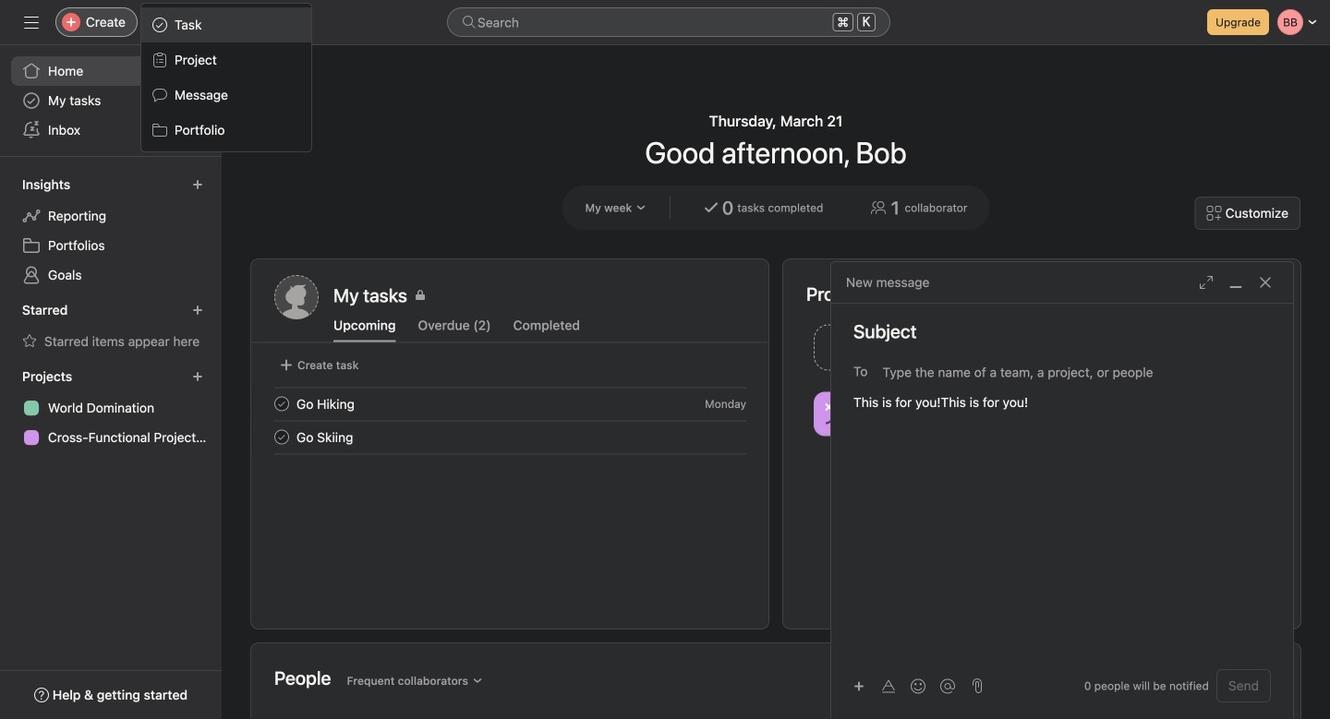 Task type: vqa. For each thing, say whether or not it's contained in the screenshot.
top "list item"
no



Task type: locate. For each thing, give the bounding box(es) containing it.
Mark complete checkbox
[[271, 393, 293, 415], [271, 426, 293, 449]]

mark complete checkbox down mark complete icon
[[271, 426, 293, 449]]

close image
[[1258, 275, 1273, 290]]

mark complete checkbox up mark complete image at the left bottom of the page
[[271, 393, 293, 415]]

list item
[[807, 320, 1043, 376], [252, 388, 769, 421], [252, 421, 769, 454]]

add items to starred image
[[192, 305, 203, 316]]

expand popout to full screen image
[[1199, 275, 1214, 290]]

menu item
[[141, 7, 311, 42]]

insights element
[[0, 168, 222, 294]]

minimize image
[[1229, 275, 1244, 290]]

1 mark complete checkbox from the top
[[271, 393, 293, 415]]

Search tasks, projects, and more text field
[[447, 7, 891, 37]]

None field
[[447, 7, 891, 37]]

insert an object image
[[854, 681, 865, 692]]

0 vertical spatial mark complete checkbox
[[271, 393, 293, 415]]

1 vertical spatial mark complete checkbox
[[271, 426, 293, 449]]

toolbar
[[846, 673, 965, 700]]

projects element
[[0, 360, 222, 456]]

line_and_symbols image
[[825, 403, 847, 425]]

dialog
[[832, 262, 1293, 720]]



Task type: describe. For each thing, give the bounding box(es) containing it.
Add subject text field
[[832, 319, 1293, 345]]

global element
[[0, 45, 222, 156]]

mark complete image
[[271, 426, 293, 449]]

hide sidebar image
[[24, 15, 39, 30]]

mark complete image
[[271, 393, 293, 415]]

at mention image
[[941, 680, 955, 694]]

2 mark complete checkbox from the top
[[271, 426, 293, 449]]

new project or portfolio image
[[192, 371, 203, 382]]

starred element
[[0, 294, 222, 360]]

Type the name of a team, a project, or people text field
[[883, 361, 1261, 383]]

add profile photo image
[[274, 275, 319, 320]]

new insights image
[[192, 179, 203, 190]]



